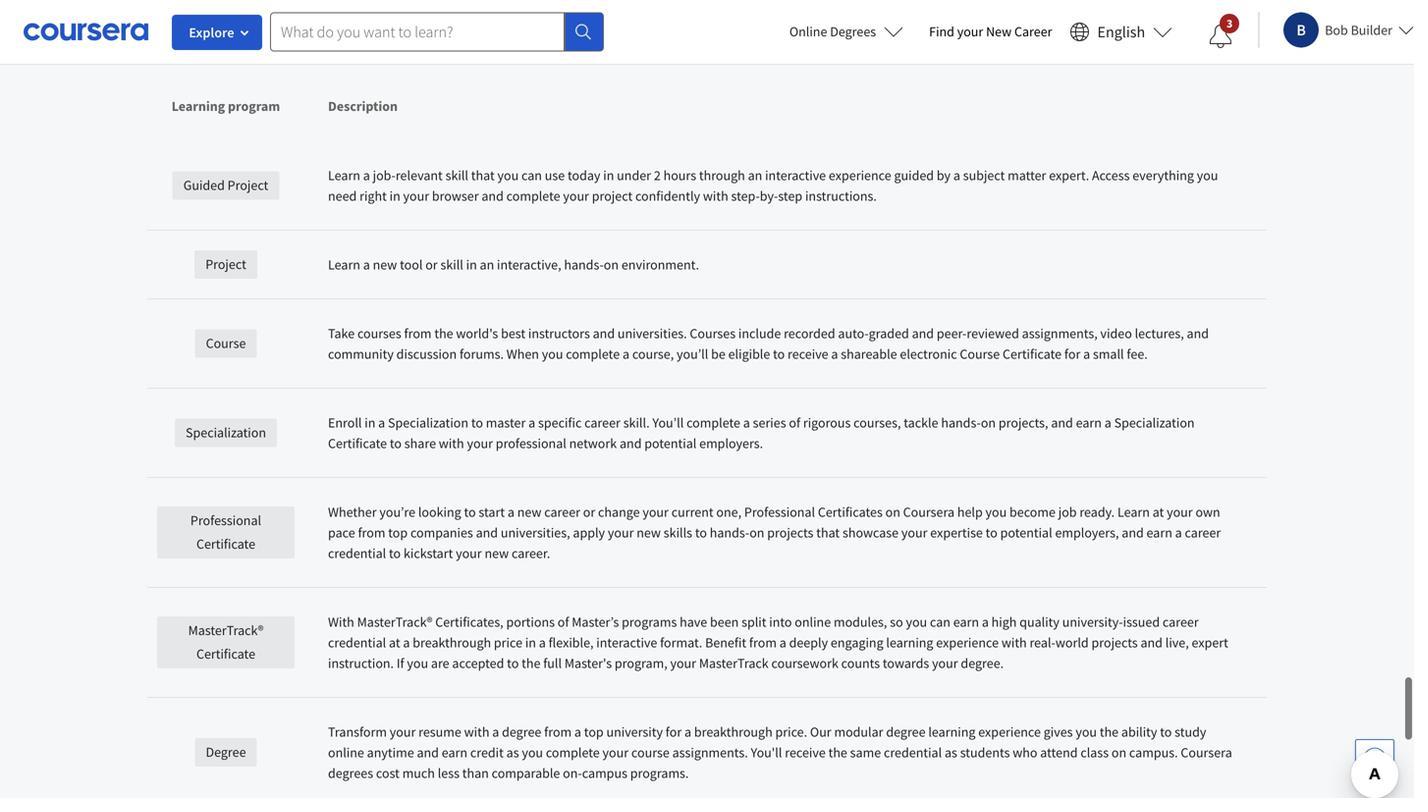 Task type: locate. For each thing, give the bounding box(es) containing it.
top
[[388, 524, 408, 542], [584, 724, 604, 741]]

a left high
[[982, 614, 989, 631]]

tackle
[[904, 414, 939, 432]]

certificate inside take courses from the world's best instructors and universities. courses include recorded auto-graded and peer-reviewed assignments, video lectures, and community discussion forums. when you complete a course, you'll be eligible to receive a shareable electronic course certificate for a small fee.
[[1003, 345, 1062, 363]]

0 horizontal spatial can
[[522, 167, 542, 184]]

1 horizontal spatial or
[[583, 504, 596, 521]]

receive inside take courses from the world's best instructors and universities. courses include recorded auto-graded and peer-reviewed assignments, video lectures, and community discussion forums. when you complete a course, you'll be eligible to receive a shareable electronic course certificate for a small fee.
[[788, 345, 829, 363]]

shareable
[[841, 345, 898, 363]]

of inside with mastertrack® certificates, portions of master's programs have been split into online modules, so you can earn a high quality university-issued career credential at a breakthrough price in a flexible, interactive format. benefit from a deeply engaging learning experience with real-world projects and live, expert instruction. if you are accepted to the full master's program, your mastertrack coursework counts towards your degree.
[[558, 614, 569, 631]]

the inside with mastertrack® certificates, portions of master's programs have been split into online modules, so you can earn a high quality university-issued career credential at a breakthrough price in a flexible, interactive format. benefit from a deeply engaging learning experience with real-world projects and live, expert instruction. if you are accepted to the full master's program, your mastertrack coursework counts towards your degree.
[[522, 655, 541, 672]]

projects down university-
[[1092, 634, 1138, 652]]

earn inside whether you're looking to start a new career or change your current one, professional certificates on coursera help you become job ready. learn at your own pace from top companies and universities, apply your new skills to hands-on projects that showcase your expertise to potential employers, and earn a career credential to kickstart your new career.
[[1147, 524, 1173, 542]]

guided project
[[183, 176, 269, 194]]

forums.
[[460, 345, 504, 363]]

credential up instruction.
[[328, 634, 386, 652]]

coursera down study
[[1181, 744, 1233, 762]]

universities.
[[618, 325, 687, 342]]

1 horizontal spatial projects
[[1092, 634, 1138, 652]]

0 horizontal spatial coursera
[[194, 19, 269, 44]]

programs.
[[630, 765, 689, 783]]

0 vertical spatial projects
[[768, 524, 814, 542]]

coursera inside whether you're looking to start a new career or change your current one, professional certificates on coursera help you become job ready. learn at your own pace from top companies and universities, apply your new skills to hands-on projects that showcase your expertise to potential employers, and earn a career credential to kickstart your new career.
[[904, 504, 955, 521]]

0 horizontal spatial online
[[328, 744, 364, 762]]

and inside with mastertrack® certificates, portions of master's programs have been split into online modules, so you can earn a high quality university-issued career credential at a breakthrough price in a flexible, interactive format. benefit from a deeply engaging learning experience with real-world projects and live, expert instruction. if you are accepted to the full master's program, your mastertrack coursework counts towards your degree.
[[1141, 634, 1163, 652]]

skill right tool
[[441, 256, 464, 274]]

confidently
[[636, 187, 701, 205]]

a down into
[[780, 634, 787, 652]]

0 horizontal spatial degree
[[502, 724, 542, 741]]

0 vertical spatial an
[[748, 167, 763, 184]]

2 horizontal spatial coursera
[[1181, 744, 1233, 762]]

mastertrack®
[[357, 614, 433, 631], [188, 622, 264, 640]]

mastertrack® certificate
[[188, 622, 264, 663]]

kickstart
[[404, 545, 453, 562]]

0 horizontal spatial at
[[389, 634, 400, 652]]

complete up the on-
[[546, 744, 600, 762]]

0 horizontal spatial hands-
[[564, 256, 604, 274]]

from up discussion
[[404, 325, 432, 342]]

hands- right tackle
[[942, 414, 981, 432]]

whether
[[328, 504, 377, 521]]

1 horizontal spatial can
[[930, 614, 951, 631]]

potential inside enroll in a specialization to master a specific career skill. you'll complete a series of rigorous courses, tackle hands-on projects, and earn a specialization certificate to share with your professional network and potential employers.
[[645, 435, 697, 452]]

who
[[1013, 744, 1038, 762]]

online up degrees
[[328, 744, 364, 762]]

1 horizontal spatial an
[[748, 167, 763, 184]]

campus.
[[1130, 744, 1179, 762]]

0 vertical spatial learning
[[887, 634, 934, 652]]

issued
[[1124, 614, 1160, 631]]

0 vertical spatial breakthrough
[[413, 634, 491, 652]]

of
[[789, 414, 801, 432], [558, 614, 569, 631]]

credential right same
[[884, 744, 942, 762]]

0 vertical spatial or
[[426, 256, 438, 274]]

0 horizontal spatial top
[[388, 524, 408, 542]]

for down assignments,
[[1065, 345, 1081, 363]]

0 vertical spatial of
[[789, 414, 801, 432]]

1 vertical spatial top
[[584, 724, 604, 741]]

of right series
[[789, 414, 801, 432]]

or inside whether you're looking to start a new career or change your current one, professional certificates on coursera help you become job ready. learn at your own pace from top companies and universities, apply your new skills to hands-on projects that showcase your expertise to potential employers, and earn a career credential to kickstart your new career.
[[583, 504, 596, 521]]

3 button
[[1194, 13, 1249, 60]]

1 horizontal spatial mastertrack®
[[357, 614, 433, 631]]

eligible
[[729, 345, 771, 363]]

on
[[604, 256, 619, 274], [981, 414, 996, 432], [886, 504, 901, 521], [750, 524, 765, 542], [1112, 744, 1127, 762]]

credential inside with mastertrack® certificates, portions of master's programs have been split into online modules, so you can earn a high quality university-issued career credential at a breakthrough price in a flexible, interactive format. benefit from a deeply engaging learning experience with real-world projects and live, expert instruction. if you are accepted to the full master's program, your mastertrack coursework counts towards your degree.
[[328, 634, 386, 652]]

2
[[654, 167, 661, 184]]

coursera
[[194, 19, 269, 44], [904, 504, 955, 521], [1181, 744, 1233, 762]]

price
[[494, 634, 523, 652]]

0 horizontal spatial an
[[480, 256, 494, 274]]

credit
[[470, 744, 504, 762]]

credential inside 'transform your resume with a degree from a top university for a breakthrough price. our modular degree learning experience gives you the ability to study online anytime and earn credit as you complete your course assignments. you'll receive the same credential as students who attend class on campus. coursera degrees cost much less than comparable on-campus programs.'
[[884, 744, 942, 762]]

earn left high
[[954, 614, 980, 631]]

can left use
[[522, 167, 542, 184]]

on inside enroll in a specialization to master a specific career skill. you'll complete a series of rigorous courses, tackle hands-on projects, and earn a specialization certificate to share with your professional network and potential employers.
[[981, 414, 996, 432]]

1 horizontal spatial at
[[1153, 504, 1165, 521]]

a left series
[[744, 414, 750, 432]]

online
[[795, 614, 831, 631], [328, 744, 364, 762]]

at inside whether you're looking to start a new career or change your current one, professional certificates on coursera help you become job ready. learn at your own pace from top companies and universities, apply your new skills to hands-on projects that showcase your expertise to potential employers, and earn a career credential to kickstart your new career.
[[1153, 504, 1165, 521]]

you'll
[[677, 345, 709, 363]]

in left interactive,
[[466, 256, 477, 274]]

and up much
[[417, 744, 439, 762]]

degree
[[206, 744, 246, 761]]

hands- right interactive,
[[564, 256, 604, 274]]

coursework
[[772, 655, 839, 672]]

career inside enroll in a specialization to master a specific career skill. you'll complete a series of rigorous courses, tackle hands-on projects, and earn a specialization certificate to share with your professional network and potential employers.
[[585, 414, 621, 432]]

your
[[958, 23, 984, 40], [403, 187, 429, 205], [563, 187, 589, 205], [467, 435, 493, 452], [643, 504, 669, 521], [1167, 504, 1193, 521], [608, 524, 634, 542], [902, 524, 928, 542], [456, 545, 482, 562], [671, 655, 697, 672], [932, 655, 959, 672], [390, 724, 416, 741], [603, 744, 629, 762]]

2 vertical spatial credential
[[884, 744, 942, 762]]

1 horizontal spatial of
[[789, 414, 801, 432]]

interactive
[[765, 167, 826, 184], [597, 634, 658, 652]]

0 vertical spatial that
[[471, 167, 495, 184]]

take courses from the world's best instructors and universities. courses include recorded auto-graded and peer-reviewed assignments, video lectures, and community discussion forums. when you complete a course, you'll be eligible to receive a shareable electronic course certificate for a small fee.
[[328, 325, 1209, 363]]

to down include
[[773, 345, 785, 363]]

you down instructors
[[542, 345, 563, 363]]

0 horizontal spatial interactive
[[597, 634, 658, 652]]

and right instructors
[[593, 325, 615, 342]]

career
[[1015, 23, 1053, 40]]

cost
[[376, 765, 400, 783]]

a
[[363, 167, 370, 184], [954, 167, 961, 184], [363, 256, 370, 274], [623, 345, 630, 363], [832, 345, 839, 363], [1084, 345, 1091, 363], [378, 414, 385, 432], [529, 414, 536, 432], [744, 414, 750, 432], [1105, 414, 1112, 432], [508, 504, 515, 521], [1176, 524, 1183, 542], [982, 614, 989, 631], [403, 634, 410, 652], [539, 634, 546, 652], [780, 634, 787, 652], [492, 724, 499, 741], [575, 724, 582, 741], [685, 724, 692, 741]]

the inside take courses from the world's best instructors and universities. courses include recorded auto-graded and peer-reviewed assignments, video lectures, and community discussion forums. when you complete a course, you'll be eligible to receive a shareable electronic course certificate for a small fee.
[[435, 325, 454, 342]]

complete inside take courses from the world's best instructors and universities. courses include recorded auto-graded and peer-reviewed assignments, video lectures, and community discussion forums. when you complete a course, you'll be eligible to receive a shareable electronic course certificate for a small fee.
[[566, 345, 620, 363]]

coursera inside 'transform your resume with a degree from a top university for a breakthrough price. our modular degree learning experience gives you the ability to study online anytime and earn credit as you complete your course assignments. you'll receive the same credential as students who attend class on campus. coursera degrees cost much less than comparable on-campus programs.'
[[1181, 744, 1233, 762]]

course
[[206, 335, 246, 352], [960, 345, 1000, 363]]

1 vertical spatial online
[[328, 744, 364, 762]]

skill inside learn a job-relevant skill that you can use today in under 2 hours through an interactive experience guided by a subject matter expert. access everything you need right in your browser and complete your project confidently with step-by-step instructions.
[[446, 167, 469, 184]]

employers,
[[1056, 524, 1119, 542]]

your right find
[[958, 23, 984, 40]]

resume
[[419, 724, 462, 741]]

0 vertical spatial at
[[1153, 504, 1165, 521]]

0 vertical spatial skill
[[446, 167, 469, 184]]

english button
[[1063, 0, 1181, 64]]

your inside enroll in a specialization to master a specific career skill. you'll complete a series of rigorous courses, tackle hands-on projects, and earn a specialization certificate to share with your professional network and potential employers.
[[467, 435, 493, 452]]

career up the live,
[[1163, 614, 1199, 631]]

degree
[[502, 724, 542, 741], [887, 724, 926, 741]]

a up professional on the bottom left of the page
[[529, 414, 536, 432]]

1 horizontal spatial professional
[[745, 504, 816, 521]]

transform
[[328, 724, 387, 741]]

0 horizontal spatial potential
[[645, 435, 697, 452]]

same
[[850, 744, 881, 762]]

current
[[672, 504, 714, 521]]

1 horizontal spatial degree
[[887, 724, 926, 741]]

0 horizontal spatial as
[[507, 744, 519, 762]]

with inside learn a job-relevant skill that you can use today in under 2 hours through an interactive experience guided by a subject matter expert. access everything you need right in your browser and complete your project confidently with step-by-step instructions.
[[703, 187, 729, 205]]

0 vertical spatial can
[[522, 167, 542, 184]]

to down price
[[507, 655, 519, 672]]

1 horizontal spatial that
[[817, 524, 840, 542]]

career inside with mastertrack® certificates, portions of master's programs have been split into online modules, so you can earn a high quality university-issued career credential at a breakthrough price in a flexible, interactive format. benefit from a deeply engaging learning experience with real-world projects and live, expert instruction. if you are accepted to the full master's program, your mastertrack coursework counts towards your degree.
[[1163, 614, 1199, 631]]

1 horizontal spatial coursera
[[904, 504, 955, 521]]

1 vertical spatial for
[[666, 724, 682, 741]]

on right class
[[1112, 744, 1127, 762]]

1 vertical spatial experience
[[937, 634, 999, 652]]

receive down recorded
[[788, 345, 829, 363]]

1 horizontal spatial potential
[[1001, 524, 1053, 542]]

as
[[507, 744, 519, 762], [945, 744, 958, 762]]

online up deeply
[[795, 614, 831, 631]]

to left start
[[464, 504, 476, 521]]

1 vertical spatial learning
[[929, 724, 976, 741]]

learn inside learn a job-relevant skill that you can use today in under 2 hours through an interactive experience guided by a subject matter expert. access everything you need right in your browser and complete your project confidently with step-by-step instructions.
[[328, 167, 361, 184]]

with down through
[[703, 187, 729, 205]]

0 vertical spatial hands-
[[564, 256, 604, 274]]

help center image
[[1364, 748, 1387, 771]]

1 horizontal spatial top
[[584, 724, 604, 741]]

breakthrough up assignments. at the bottom of page
[[694, 724, 773, 741]]

0 horizontal spatial that
[[471, 167, 495, 184]]

0 vertical spatial credential
[[328, 545, 386, 562]]

project right the guided
[[228, 176, 269, 194]]

None search field
[[270, 12, 604, 52]]

0 vertical spatial project
[[228, 176, 269, 194]]

you right help
[[986, 504, 1007, 521]]

in right enroll
[[365, 414, 376, 432]]

1 horizontal spatial online
[[795, 614, 831, 631]]

hands- inside whether you're looking to start a new career or change your current one, professional certificates on coursera help you become job ready. learn at your own pace from top companies and universities, apply your new skills to hands-on projects that showcase your expertise to potential employers, and earn a career credential to kickstart your new career.
[[710, 524, 750, 542]]

breakthrough inside 'transform your resume with a degree from a top university for a breakthrough price. our modular degree learning experience gives you the ability to study online anytime and earn credit as you complete your course assignments. you'll receive the same credential as students who attend class on campus. coursera degrees cost much less than comparable on-campus programs.'
[[694, 724, 773, 741]]

to inside take courses from the world's best instructors and universities. courses include recorded auto-graded and peer-reviewed assignments, video lectures, and community discussion forums. when you complete a course, you'll be eligible to receive a shareable electronic course certificate for a small fee.
[[773, 345, 785, 363]]

companies
[[411, 524, 473, 542]]

1 vertical spatial hands-
[[942, 414, 981, 432]]

fee.
[[1127, 345, 1148, 363]]

career
[[585, 414, 621, 432], [545, 504, 581, 521], [1185, 524, 1221, 542], [1163, 614, 1199, 631]]

or up the apply
[[583, 504, 596, 521]]

1 vertical spatial projects
[[1092, 634, 1138, 652]]

learn for learn a job-relevant skill that you can use today in under 2 hours through an interactive experience guided by a subject matter expert. access everything you need right in your browser and complete your project confidently with step-by-step instructions.
[[328, 167, 361, 184]]

learning up students
[[929, 724, 976, 741]]

expert
[[1192, 634, 1229, 652]]

0 vertical spatial interactive
[[765, 167, 826, 184]]

interactive,
[[497, 256, 562, 274]]

0 vertical spatial learn
[[328, 167, 361, 184]]

2 horizontal spatial specialization
[[1115, 414, 1195, 432]]

breakthrough
[[413, 634, 491, 652], [694, 724, 773, 741]]

0 vertical spatial receive
[[788, 345, 829, 363]]

potential down become
[[1001, 524, 1053, 542]]

experience inside learn a job-relevant skill that you can use today in under 2 hours through an interactive experience guided by a subject matter expert. access everything you need right in your browser and complete your project confidently with step-by-step instructions.
[[829, 167, 892, 184]]

show notifications image
[[1210, 25, 1233, 48]]

browser
[[432, 187, 479, 205]]

2 horizontal spatial hands-
[[942, 414, 981, 432]]

and inside 'transform your resume with a degree from a top university for a breakthrough price. our modular degree learning experience gives you the ability to study online anytime and earn credit as you complete your course assignments. you'll receive the same credential as students who attend class on campus. coursera degrees cost much less than comparable on-campus programs.'
[[417, 744, 439, 762]]

and down start
[[476, 524, 498, 542]]

0 horizontal spatial of
[[558, 614, 569, 631]]

0 vertical spatial potential
[[645, 435, 697, 452]]

university-
[[1063, 614, 1124, 631]]

from down whether
[[358, 524, 386, 542]]

complete down instructors
[[566, 345, 620, 363]]

an
[[748, 167, 763, 184], [480, 256, 494, 274]]

1 vertical spatial credential
[[328, 634, 386, 652]]

0 horizontal spatial projects
[[768, 524, 814, 542]]

1 vertical spatial can
[[930, 614, 951, 631]]

1 vertical spatial an
[[480, 256, 494, 274]]

offer
[[329, 19, 372, 44]]

or right tool
[[426, 256, 438, 274]]

at up if
[[389, 634, 400, 652]]

peer-
[[937, 325, 967, 342]]

new left career.
[[485, 545, 509, 562]]

0 vertical spatial online
[[795, 614, 831, 631]]

1 vertical spatial coursera
[[904, 504, 955, 521]]

experience up the instructions.
[[829, 167, 892, 184]]

top left university
[[584, 724, 604, 741]]

online degrees button
[[774, 10, 920, 53]]

1 horizontal spatial hands-
[[710, 524, 750, 542]]

instructions.
[[806, 187, 877, 205]]

potential inside whether you're looking to start a new career or change your current one, professional certificates on coursera help you become job ready. learn at your own pace from top companies and universities, apply your new skills to hands-on projects that showcase your expertise to potential employers, and earn a career credential to kickstart your new career.
[[1001, 524, 1053, 542]]

with up credit
[[464, 724, 490, 741]]

a right by
[[954, 167, 961, 184]]

a down small
[[1105, 414, 1112, 432]]

complete down use
[[507, 187, 561, 205]]

discussion
[[397, 345, 457, 363]]

engaging
[[831, 634, 884, 652]]

and
[[482, 187, 504, 205], [593, 325, 615, 342], [912, 325, 934, 342], [1187, 325, 1209, 342], [1052, 414, 1074, 432], [620, 435, 642, 452], [476, 524, 498, 542], [1122, 524, 1144, 542], [1141, 634, 1163, 652], [417, 744, 439, 762]]

1 vertical spatial learn
[[328, 256, 361, 274]]

whether you're looking to start a new career or change your current one, professional certificates on coursera help you become job ready. learn at your own pace from top companies and universities, apply your new skills to hands-on projects that showcase your expertise to potential employers, and earn a career credential to kickstart your new career.
[[328, 504, 1221, 562]]

interactive inside learn a job-relevant skill that you can use today in under 2 hours through an interactive experience guided by a subject matter expert. access everything you need right in your browser and complete your project confidently with step-by-step instructions.
[[765, 167, 826, 184]]

1 vertical spatial breakthrough
[[694, 724, 773, 741]]

with right share
[[439, 435, 464, 452]]

1 horizontal spatial as
[[945, 744, 958, 762]]

for up course
[[666, 724, 682, 741]]

0 vertical spatial top
[[388, 524, 408, 542]]

been
[[710, 614, 739, 631]]

mastertrack
[[699, 655, 769, 672]]

you'll
[[653, 414, 684, 432]]

that inside learn a job-relevant skill that you can use today in under 2 hours through an interactive experience guided by a subject matter expert. access everything you need right in your browser and complete your project confidently with step-by-step instructions.
[[471, 167, 495, 184]]

at
[[1153, 504, 1165, 521], [389, 634, 400, 652]]

towards
[[883, 655, 930, 672]]

network
[[569, 435, 617, 452]]

learn up the need at top
[[328, 167, 361, 184]]

2 vertical spatial hands-
[[710, 524, 750, 542]]

complete inside 'transform your resume with a degree from a top university for a breakthrough price. our modular degree learning experience gives you the ability to study online anytime and earn credit as you complete your course assignments. you'll receive the same credential as students who attend class on campus. coursera degrees cost much less than comparable on-campus programs.'
[[546, 744, 600, 762]]

1 vertical spatial of
[[558, 614, 569, 631]]

2 vertical spatial learn
[[1118, 504, 1150, 521]]

project down guided project in the top left of the page
[[206, 255, 246, 273]]

on left projects,
[[981, 414, 996, 432]]

an left interactive,
[[480, 256, 494, 274]]

1 horizontal spatial interactive
[[765, 167, 826, 184]]

experience up "degree."
[[937, 634, 999, 652]]

can inside with mastertrack® certificates, portions of master's programs have been split into online modules, so you can earn a high quality university-issued career credential at a breakthrough price in a flexible, interactive format. benefit from a deeply engaging learning experience with real-world projects and live, expert instruction. if you are accepted to the full master's program, your mastertrack coursework counts towards your degree.
[[930, 614, 951, 631]]

2 vertical spatial coursera
[[1181, 744, 1233, 762]]

1 horizontal spatial for
[[1065, 345, 1081, 363]]

program,
[[615, 655, 668, 672]]

0 horizontal spatial for
[[666, 724, 682, 741]]

top down 'you're'
[[388, 524, 408, 542]]

series
[[753, 414, 787, 432]]

1 vertical spatial that
[[817, 524, 840, 542]]

you up class
[[1076, 724, 1097, 741]]

receive down price.
[[785, 744, 826, 762]]

subject
[[964, 167, 1005, 184]]

anytime
[[367, 744, 414, 762]]

programs
[[622, 614, 677, 631]]

degree up credit
[[502, 724, 542, 741]]

2 vertical spatial experience
[[979, 724, 1041, 741]]

a up the on-
[[575, 724, 582, 741]]

and up the electronic
[[912, 325, 934, 342]]

from down split
[[750, 634, 777, 652]]

0 horizontal spatial breakthrough
[[413, 634, 491, 652]]

0 vertical spatial experience
[[829, 167, 892, 184]]

use
[[545, 167, 565, 184]]

1 vertical spatial receive
[[785, 744, 826, 762]]

1 horizontal spatial breakthrough
[[694, 724, 773, 741]]

with
[[328, 614, 354, 631]]

your up skills
[[643, 504, 669, 521]]

receive
[[788, 345, 829, 363], [785, 744, 826, 762]]

1 vertical spatial or
[[583, 504, 596, 521]]

skill.
[[624, 414, 650, 432]]

a up credit
[[492, 724, 499, 741]]

from up the on-
[[544, 724, 572, 741]]

your left "degree."
[[932, 655, 959, 672]]

earn up less at bottom
[[442, 744, 468, 762]]

0 vertical spatial for
[[1065, 345, 1081, 363]]

interactive up program, on the left
[[597, 634, 658, 652]]

1 vertical spatial at
[[389, 634, 400, 652]]

online inside 'transform your resume with a degree from a top university for a breakthrough price. our modular degree learning experience gives you the ability to study online anytime and earn credit as you complete your course assignments. you'll receive the same credential as students who attend class on campus. coursera degrees cost much less than comparable on-campus programs.'
[[328, 744, 364, 762]]

builder
[[1351, 21, 1393, 39]]

top inside 'transform your resume with a degree from a top university for a breakthrough price. our modular degree learning experience gives you the ability to study online anytime and earn credit as you complete your course assignments. you'll receive the same credential as students who attend class on campus. coursera degrees cost much less than comparable on-campus programs.'
[[584, 724, 604, 741]]

breakthrough up are
[[413, 634, 491, 652]]

earn
[[1076, 414, 1102, 432], [1147, 524, 1173, 542], [954, 614, 980, 631], [442, 744, 468, 762]]

at left the own
[[1153, 504, 1165, 521]]

and down the issued
[[1141, 634, 1163, 652]]

1 horizontal spatial course
[[960, 345, 1000, 363]]

mastertrack® inside with mastertrack® certificates, portions of master's programs have been split into online modules, so you can earn a high quality university-issued career credential at a breakthrough price in a flexible, interactive format. benefit from a deeply engaging learning experience with real-world projects and live, expert instruction. if you are accepted to the full master's program, your mastertrack coursework counts towards your degree.
[[357, 614, 433, 631]]

1 vertical spatial potential
[[1001, 524, 1053, 542]]

professional inside whether you're looking to start a new career or change your current one, professional certificates on coursera help you become job ready. learn at your own pace from top companies and universities, apply your new skills to hands-on projects that showcase your expertise to potential employers, and earn a career credential to kickstart your new career.
[[745, 504, 816, 521]]

1 vertical spatial interactive
[[597, 634, 658, 652]]



Task type: vqa. For each thing, say whether or not it's contained in the screenshot.


Task type: describe. For each thing, give the bounding box(es) containing it.
2 as from the left
[[945, 744, 958, 762]]

in inside with mastertrack® certificates, portions of master's programs have been split into online modules, so you can earn a high quality university-issued career credential at a breakthrough price in a flexible, interactive format. benefit from a deeply engaging learning experience with real-world projects and live, expert instruction. if you are accepted to the full master's program, your mastertrack coursework counts towards your degree.
[[525, 634, 536, 652]]

bob
[[1326, 21, 1349, 39]]

you right everything
[[1197, 167, 1219, 184]]

to inside with mastertrack® certificates, portions of master's programs have been split into online modules, so you can earn a high quality university-issued career credential at a breakthrough price in a flexible, interactive format. benefit from a deeply engaging learning experience with real-world projects and live, expert instruction. if you are accepted to the full master's program, your mastertrack coursework counts towards your degree.
[[507, 655, 519, 672]]

a right start
[[508, 504, 515, 521]]

from inside take courses from the world's best instructors and universities. courses include recorded auto-graded and peer-reviewed assignments, video lectures, and community discussion forums. when you complete a course, you'll be eligible to receive a shareable electronic course certificate for a small fee.
[[404, 325, 432, 342]]

new left tool
[[373, 256, 397, 274]]

has
[[273, 19, 304, 44]]

in inside enroll in a specialization to master a specific career skill. you'll complete a series of rigorous courses, tackle hands-on projects, and earn a specialization certificate to share with your professional network and potential employers.
[[365, 414, 376, 432]]

new left skills
[[637, 524, 661, 542]]

projects inside with mastertrack® certificates, portions of master's programs have been split into online modules, so you can earn a high quality university-issued career credential at a breakthrough price in a flexible, interactive format. benefit from a deeply engaging learning experience with real-world projects and live, expert instruction. if you are accepted to the full master's program, your mastertrack coursework counts towards your degree.
[[1092, 634, 1138, 652]]

1 vertical spatial skill
[[441, 256, 464, 274]]

your left expertise
[[902, 524, 928, 542]]

if
[[397, 655, 404, 672]]

universities,
[[501, 524, 570, 542]]

can inside learn a job-relevant skill that you can use today in under 2 hours through an interactive experience guided by a subject matter expert. access everything you need right in your browser and complete your project confidently with step-by-step instructions.
[[522, 167, 542, 184]]

online
[[790, 23, 828, 40]]

learning inside 'transform your resume with a degree from a top university for a breakthrough price. our modular degree learning experience gives you the ability to study online anytime and earn credit as you complete your course assignments. you'll receive the same credential as students who attend class on campus. coursera degrees cost much less than comparable on-campus programs.'
[[929, 724, 976, 741]]

learn inside whether you're looking to start a new career or change your current one, professional certificates on coursera help you become job ready. learn at your own pace from top companies and universities, apply your new skills to hands-on projects that showcase your expertise to potential employers, and earn a career credential to kickstart your new career.
[[1118, 504, 1150, 521]]

your left the own
[[1167, 504, 1193, 521]]

assignments,
[[1022, 325, 1098, 342]]

for inside 'transform your resume with a degree from a top university for a breakthrough price. our modular degree learning experience gives you the ability to study online anytime and earn credit as you complete your course assignments. you'll receive the same credential as students who attend class on campus. coursera degrees cost much less than comparable on-campus programs.'
[[666, 724, 682, 741]]

environment.
[[622, 256, 699, 274]]

and right lectures,
[[1187, 325, 1209, 342]]

your up anytime in the bottom left of the page
[[390, 724, 416, 741]]

class
[[1081, 744, 1109, 762]]

job
[[1059, 504, 1077, 521]]

career up the apply
[[545, 504, 581, 521]]

when
[[507, 345, 539, 363]]

you left use
[[498, 167, 519, 184]]

full
[[543, 655, 562, 672]]

take
[[328, 325, 355, 342]]

a down auto- at the top of page
[[832, 345, 839, 363]]

into
[[770, 614, 792, 631]]

earn inside with mastertrack® certificates, portions of master's programs have been split into online modules, so you can earn a high quality university-issued career credential at a breakthrough price in a flexible, interactive format. benefit from a deeply engaging learning experience with real-world projects and live, expert instruction. if you are accepted to the full master's program, your mastertrack coursework counts towards your degree.
[[954, 614, 980, 631]]

on up showcase
[[886, 504, 901, 521]]

study
[[1175, 724, 1207, 741]]

master's
[[572, 614, 619, 631]]

certificates,
[[435, 614, 504, 631]]

degree.
[[961, 655, 1004, 672]]

enroll
[[328, 414, 362, 432]]

ability
[[1122, 724, 1158, 741]]

complete inside enroll in a specialization to master a specific career skill. you'll complete a series of rigorous courses, tackle hands-on projects, and earn a specialization certificate to share with your professional network and potential employers.
[[687, 414, 741, 432]]

a right enroll
[[378, 414, 385, 432]]

specific
[[538, 414, 582, 432]]

and right projects,
[[1052, 414, 1074, 432]]

need
[[328, 187, 357, 205]]

1 degree from the left
[[502, 724, 542, 741]]

new up universities,
[[517, 504, 542, 521]]

to inside 'transform your resume with a degree from a top university for a breakthrough price. our modular degree learning experience gives you the ability to study online anytime and earn credit as you complete your course assignments. you'll receive the same credential as students who attend class on campus. coursera degrees cost much less than comparable on-campus programs.'
[[1161, 724, 1172, 741]]

you inside whether you're looking to start a new career or change your current one, professional certificates on coursera help you become job ready. learn at your own pace from top companies and universities, apply your new skills to hands-on projects that showcase your expertise to potential employers, and earn a career credential to kickstart your new career.
[[986, 504, 1007, 521]]

gives
[[1044, 724, 1073, 741]]

our
[[810, 724, 832, 741]]

your down format.
[[671, 655, 697, 672]]

to right has
[[308, 19, 326, 44]]

0 horizontal spatial specialization
[[186, 424, 266, 442]]

a left job-
[[363, 167, 370, 184]]

learning inside with mastertrack® certificates, portions of master's programs have been split into online modules, so you can earn a high quality university-issued career credential at a breakthrough price in a flexible, interactive format. benefit from a deeply engaging learning experience with real-world projects and live, expert instruction. if you are accepted to the full master's program, your mastertrack coursework counts towards your degree.
[[887, 634, 934, 652]]

campus
[[582, 765, 628, 783]]

a up full
[[539, 634, 546, 652]]

2 degree from the left
[[887, 724, 926, 741]]

an inside learn a job-relevant skill that you can use today in under 2 hours through an interactive experience guided by a subject matter expert. access everything you need right in your browser and complete your project confidently with step-by-step instructions.
[[748, 167, 763, 184]]

projects inside whether you're looking to start a new career or change your current one, professional certificates on coursera help you become job ready. learn at your own pace from top companies and universities, apply your new skills to hands-on projects that showcase your expertise to potential employers, and earn a career credential to kickstart your new career.
[[768, 524, 814, 542]]

you right if
[[407, 655, 428, 672]]

0 horizontal spatial professional
[[191, 512, 261, 530]]

on right skills
[[750, 524, 765, 542]]

that inside whether you're looking to start a new career or change your current one, professional certificates on coursera help you become job ready. learn at your own pace from top companies and universities, apply your new skills to hands-on projects that showcase your expertise to potential employers, and earn a career credential to kickstart your new career.
[[817, 524, 840, 542]]

a left tool
[[363, 256, 370, 274]]

in right right
[[390, 187, 401, 205]]

reviewed
[[967, 325, 1020, 342]]

experience inside with mastertrack® certificates, portions of master's programs have been split into online modules, so you can earn a high quality university-issued career credential at a breakthrough price in a flexible, interactive format. benefit from a deeply engaging learning experience with real-world projects and live, expert instruction. if you are accepted to the full master's program, your mastertrack coursework counts towards your degree.
[[937, 634, 999, 652]]

your down change
[[608, 524, 634, 542]]

guided
[[894, 167, 934, 184]]

with inside enroll in a specialization to master a specific career skill. you'll complete a series of rigorous courses, tackle hands-on projects, and earn a specialization certificate to share with your professional network and potential employers.
[[439, 435, 464, 452]]

with inside with mastertrack® certificates, portions of master's programs have been split into online modules, so you can earn a high quality university-issued career credential at a breakthrough price in a flexible, interactive format. benefit from a deeply engaging learning experience with real-world projects and live, expert instruction. if you are accepted to the full master's program, your mastertrack coursework counts towards your degree.
[[1002, 634, 1027, 652]]

to down current
[[695, 524, 707, 542]]

counts
[[842, 655, 880, 672]]

transform your resume with a degree from a top university for a breakthrough price. our modular degree learning experience gives you the ability to study online anytime and earn credit as you complete your course assignments. you'll receive the same credential as students who attend class on campus. coursera degrees cost much less than comparable on-campus programs.
[[328, 724, 1233, 783]]

what coursera has to offer
[[147, 19, 372, 44]]

are
[[431, 655, 450, 672]]

0 horizontal spatial or
[[426, 256, 438, 274]]

a right employers,
[[1176, 524, 1183, 542]]

explore button
[[172, 15, 262, 50]]

your up campus in the bottom left of the page
[[603, 744, 629, 762]]

new
[[986, 23, 1012, 40]]

online inside with mastertrack® certificates, portions of master's programs have been split into online modules, so you can earn a high quality university-issued career credential at a breakthrough price in a flexible, interactive format. benefit from a deeply engaging learning experience with real-world projects and live, expert instruction. if you are accepted to the full master's program, your mastertrack coursework counts towards your degree.
[[795, 614, 831, 631]]

video
[[1101, 325, 1133, 342]]

attend
[[1041, 744, 1078, 762]]

certificates
[[818, 504, 883, 521]]

0 horizontal spatial mastertrack®
[[188, 622, 264, 640]]

at inside with mastertrack® certificates, portions of master's programs have been split into online modules, so you can earn a high quality university-issued career credential at a breakthrough price in a flexible, interactive format. benefit from a deeply engaging learning experience with real-world projects and live, expert instruction. if you are accepted to the full master's program, your mastertrack coursework counts towards your degree.
[[389, 634, 400, 652]]

and inside learn a job-relevant skill that you can use today in under 2 hours through an interactive experience guided by a subject matter expert. access everything you need right in your browser and complete your project confidently with step-by-step instructions.
[[482, 187, 504, 205]]

earn inside 'transform your resume with a degree from a top university for a breakthrough price. our modular degree learning experience gives you the ability to study online anytime and earn credit as you complete your course assignments. you'll receive the same credential as students who attend class on campus. coursera degrees cost much less than comparable on-campus programs.'
[[442, 744, 468, 762]]

a left course,
[[623, 345, 630, 363]]

guided
[[183, 176, 225, 194]]

through
[[699, 167, 745, 184]]

credential inside whether you're looking to start a new career or change your current one, professional certificates on coursera help you become job ready. learn at your own pace from top companies and universities, apply your new skills to hands-on projects that showcase your expertise to potential employers, and earn a career credential to kickstart your new career.
[[328, 545, 386, 562]]

by-
[[760, 187, 778, 205]]

become
[[1010, 504, 1056, 521]]

in up project
[[603, 167, 614, 184]]

enroll in a specialization to master a specific career skill. you'll complete a series of rigorous courses, tackle hands-on projects, and earn a specialization certificate to share with your professional network and potential employers.
[[328, 414, 1195, 452]]

for inside take courses from the world's best instructors and universities. courses include recorded auto-graded and peer-reviewed assignments, video lectures, and community discussion forums. when you complete a course, you'll be eligible to receive a shareable electronic course certificate for a small fee.
[[1065, 345, 1081, 363]]

to right expertise
[[986, 524, 998, 542]]

with mastertrack® certificates, portions of master's programs have been split into online modules, so you can earn a high quality university-issued career credential at a breakthrough price in a flexible, interactive format. benefit from a deeply engaging learning experience with real-world projects and live, expert instruction. if you are accepted to the full master's program, your mastertrack coursework counts towards your degree.
[[328, 614, 1229, 672]]

What do you want to learn? text field
[[270, 12, 565, 52]]

instruction.
[[328, 655, 394, 672]]

instructors
[[528, 325, 590, 342]]

a left small
[[1084, 345, 1091, 363]]

from inside whether you're looking to start a new career or change your current one, professional certificates on coursera help you become job ready. learn at your own pace from top companies and universities, apply your new skills to hands-on projects that showcase your expertise to potential employers, and earn a career credential to kickstart your new career.
[[358, 524, 386, 542]]

and right employers,
[[1122, 524, 1144, 542]]

0 horizontal spatial course
[[206, 335, 246, 352]]

coursera image
[[24, 16, 148, 47]]

you right so
[[906, 614, 928, 631]]

rigorous
[[803, 414, 851, 432]]

pace
[[328, 524, 355, 542]]

career.
[[512, 545, 551, 562]]

from inside with mastertrack® certificates, portions of master's programs have been split into online modules, so you can earn a high quality university-issued career credential at a breakthrough price in a flexible, interactive format. benefit from a deeply engaging learning experience with real-world projects and live, expert instruction. if you are accepted to the full master's program, your mastertrack coursework counts towards your degree.
[[750, 634, 777, 652]]

course
[[632, 744, 670, 762]]

high
[[992, 614, 1017, 631]]

assignments.
[[673, 744, 748, 762]]

job-
[[373, 167, 396, 184]]

be
[[711, 345, 726, 363]]

flexible,
[[549, 634, 594, 652]]

to left kickstart
[[389, 545, 401, 562]]

breakthrough inside with mastertrack® certificates, portions of master's programs have been split into online modules, so you can earn a high quality university-issued career credential at a breakthrough price in a flexible, interactive format. benefit from a deeply engaging learning experience with real-world projects and live, expert instruction. if you are accepted to the full master's program, your mastertrack coursework counts towards your degree.
[[413, 634, 491, 652]]

your inside "link"
[[958, 23, 984, 40]]

the down our
[[829, 744, 848, 762]]

career down the own
[[1185, 524, 1221, 542]]

relevant
[[396, 167, 443, 184]]

price.
[[776, 724, 808, 741]]

help
[[958, 504, 983, 521]]

you'll
[[751, 744, 782, 762]]

learn a new tool or skill in an interactive, hands-on environment.
[[328, 256, 699, 274]]

certificate inside mastertrack® certificate
[[196, 645, 255, 663]]

find your new career
[[930, 23, 1053, 40]]

top inside whether you're looking to start a new career or change your current one, professional certificates on coursera help you become job ready. learn at your own pace from top companies and universities, apply your new skills to hands-on projects that showcase your expertise to potential employers, and earn a career credential to kickstart your new career.
[[388, 524, 408, 542]]

university
[[607, 724, 663, 741]]

share
[[405, 435, 436, 452]]

benefit
[[705, 634, 747, 652]]

and down skill.
[[620, 435, 642, 452]]

you up comparable
[[522, 744, 543, 762]]

modules,
[[834, 614, 888, 631]]

hours
[[664, 167, 697, 184]]

change
[[598, 504, 640, 521]]

showcase
[[843, 524, 899, 542]]

right
[[360, 187, 387, 205]]

1 horizontal spatial specialization
[[388, 414, 469, 432]]

from inside 'transform your resume with a degree from a top university for a breakthrough price. our modular degree learning experience gives you the ability to study online anytime and earn credit as you complete your course assignments. you'll receive the same credential as students who attend class on campus. coursera degrees cost much less than comparable on-campus programs.'
[[544, 724, 572, 741]]

your down companies
[[456, 545, 482, 562]]

b
[[1297, 20, 1307, 40]]

certificate inside enroll in a specialization to master a specific career skill. you'll complete a series of rigorous courses, tackle hands-on projects, and earn a specialization certificate to share with your professional network and potential employers.
[[328, 435, 387, 452]]

to left master
[[471, 414, 483, 432]]

electronic
[[900, 345, 958, 363]]

have
[[680, 614, 708, 631]]

course inside take courses from the world's best instructors and universities. courses include recorded auto-graded and peer-reviewed assignments, video lectures, and community discussion forums. when you complete a course, you'll be eligible to receive a shareable electronic course certificate for a small fee.
[[960, 345, 1000, 363]]

0 vertical spatial coursera
[[194, 19, 269, 44]]

interactive inside with mastertrack® certificates, portions of master's programs have been split into online modules, so you can earn a high quality university-issued career credential at a breakthrough price in a flexible, interactive format. benefit from a deeply engaging learning experience with real-world projects and live, expert instruction. if you are accepted to the full master's program, your mastertrack coursework counts towards your degree.
[[597, 634, 658, 652]]

on inside 'transform your resume with a degree from a top university for a breakthrough price. our modular degree learning experience gives you the ability to study online anytime and earn credit as you complete your course assignments. you'll receive the same credential as students who attend class on campus. coursera degrees cost much less than comparable on-campus programs.'
[[1112, 744, 1127, 762]]

to left share
[[390, 435, 402, 452]]

complete inside learn a job-relevant skill that you can use today in under 2 hours through an interactive experience guided by a subject matter expert. access everything you need right in your browser and complete your project confidently with step-by-step instructions.
[[507, 187, 561, 205]]

a up assignments. at the bottom of page
[[685, 724, 692, 741]]

on left environment. at the top left
[[604, 256, 619, 274]]

hands- inside enroll in a specialization to master a specific career skill. you'll complete a series of rigorous courses, tackle hands-on projects, and earn a specialization certificate to share with your professional network and potential employers.
[[942, 414, 981, 432]]

experience inside 'transform your resume with a degree from a top university for a breakthrough price. our modular degree learning experience gives you the ability to study online anytime and earn credit as you complete your course assignments. you'll receive the same credential as students who attend class on campus. coursera degrees cost much less than comparable on-campus programs.'
[[979, 724, 1041, 741]]

expert.
[[1049, 167, 1090, 184]]

earn inside enroll in a specialization to master a specific career skill. you'll complete a series of rigorous courses, tackle hands-on projects, and earn a specialization certificate to share with your professional network and potential employers.
[[1076, 414, 1102, 432]]

course,
[[633, 345, 674, 363]]

you inside take courses from the world's best instructors and universities. courses include recorded auto-graded and peer-reviewed assignments, video lectures, and community discussion forums. when you complete a course, you'll be eligible to receive a shareable electronic course certificate for a small fee.
[[542, 345, 563, 363]]

accepted
[[452, 655, 504, 672]]

find
[[930, 23, 955, 40]]

portions
[[506, 614, 555, 631]]

1 as from the left
[[507, 744, 519, 762]]

on-
[[563, 765, 582, 783]]

master's
[[565, 655, 612, 672]]

with inside 'transform your resume with a degree from a top university for a breakthrough price. our modular degree learning experience gives you the ability to study online anytime and earn credit as you complete your course assignments. you'll receive the same credential as students who attend class on campus. coursera degrees cost much less than comparable on-campus programs.'
[[464, 724, 490, 741]]

1 vertical spatial project
[[206, 255, 246, 273]]

your down relevant
[[403, 187, 429, 205]]

the up class
[[1100, 724, 1119, 741]]

much
[[403, 765, 435, 783]]

a up if
[[403, 634, 410, 652]]

of inside enroll in a specialization to master a specific career skill. you'll complete a series of rigorous courses, tackle hands-on projects, and earn a specialization certificate to share with your professional network and potential employers.
[[789, 414, 801, 432]]

recorded
[[784, 325, 836, 342]]

receive inside 'transform your resume with a degree from a top university for a breakthrough price. our modular degree learning experience gives you the ability to study online anytime and earn credit as you complete your course assignments. you'll receive the same credential as students who attend class on campus. coursera degrees cost much less than comparable on-campus programs.'
[[785, 744, 826, 762]]

learn a job-relevant skill that you can use today in under 2 hours through an interactive experience guided by a subject matter expert. access everything you need right in your browser and complete your project confidently with step-by-step instructions.
[[328, 167, 1219, 205]]

find your new career link
[[920, 20, 1063, 44]]

learn for learn a new tool or skill in an interactive, hands-on environment.
[[328, 256, 361, 274]]

certificate inside "professional certificate"
[[196, 535, 255, 553]]

your down today
[[563, 187, 589, 205]]



